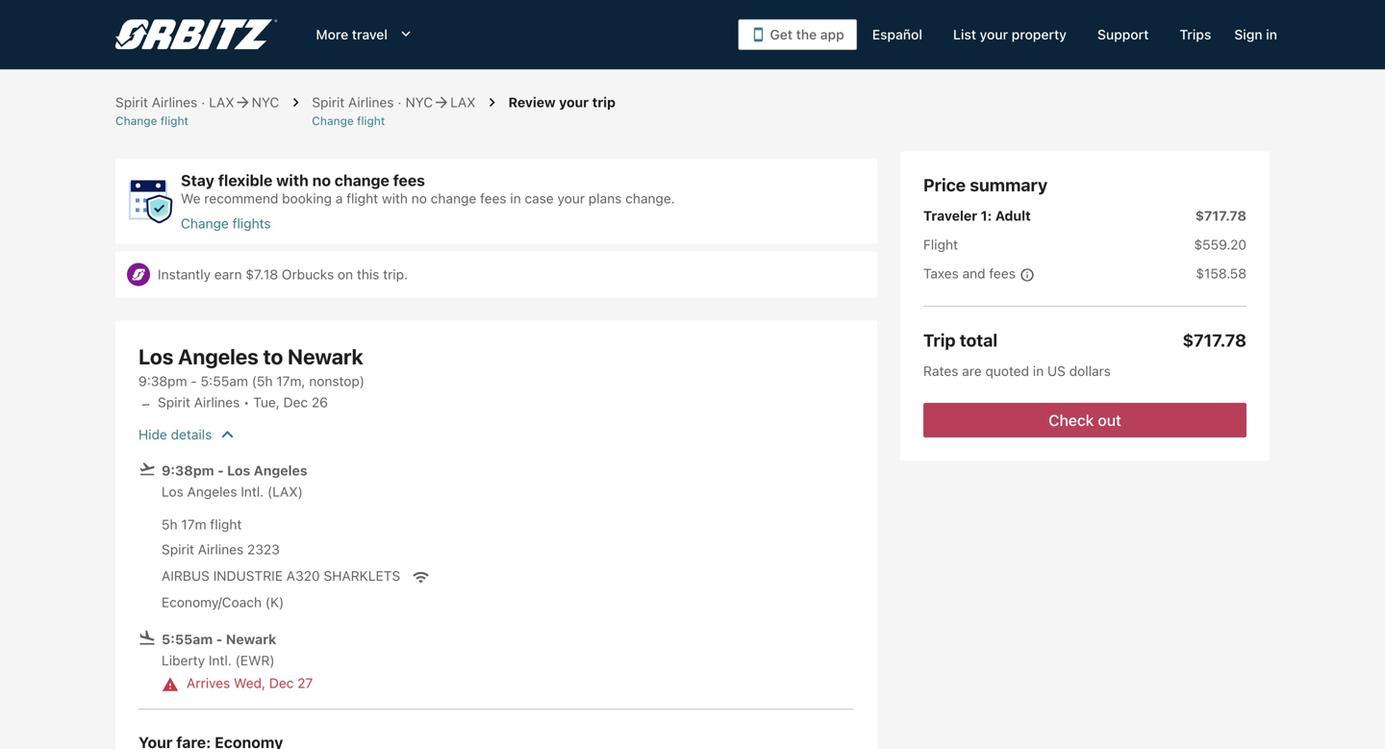 Task type: locate. For each thing, give the bounding box(es) containing it.
1 lax from the left
[[209, 94, 234, 110]]

change flight link for lax
[[115, 113, 279, 128]]

industrie
[[213, 568, 283, 584]]

change flight link
[[115, 113, 279, 128], [312, 113, 476, 128]]

9:38pm
[[139, 373, 187, 389], [162, 463, 214, 479]]

1 vertical spatial newark
[[226, 632, 276, 648]]

- for 5:55am
[[216, 632, 223, 648]]

more travel button
[[301, 17, 430, 52]]

dec left '27'
[[269, 675, 294, 691]]

1 vertical spatial fees
[[480, 191, 507, 206]]

1 · from the left
[[201, 94, 205, 110]]

lax down orbitz logo at the left of the page
[[209, 94, 234, 110]]

arrives wed, dec 27
[[187, 675, 313, 691]]

los up hide
[[139, 344, 173, 369]]

0 horizontal spatial change
[[115, 114, 157, 127]]

2 vertical spatial fees
[[989, 266, 1016, 282]]

intl. down '9:38pm - los angeles'
[[241, 484, 264, 500]]

list your property
[[953, 26, 1067, 42]]

1 horizontal spatial lax
[[450, 94, 476, 110]]

in
[[1266, 26, 1278, 42], [510, 191, 521, 206], [1033, 363, 1044, 379]]

0 horizontal spatial lax
[[209, 94, 234, 110]]

- up liberty intl. (ewr)
[[216, 632, 223, 648]]

$717.78 down $158.58
[[1183, 330, 1247, 351]]

los up the los angeles intl. (lax)
[[227, 463, 250, 479]]

change
[[115, 114, 157, 127], [312, 114, 354, 127], [181, 216, 229, 231]]

2 horizontal spatial in
[[1266, 26, 1278, 42]]

spirit airlines ·
[[115, 94, 205, 110], [312, 94, 402, 110]]

flight right a
[[347, 191, 378, 206]]

review
[[509, 94, 556, 110]]

small image down liberty
[[162, 676, 179, 694]]

0 vertical spatial angeles
[[178, 344, 259, 369]]

27
[[298, 675, 313, 691]]

9:38pm down details
[[162, 463, 214, 479]]

your left "trip"
[[559, 94, 589, 110]]

newark up nonstop)
[[288, 344, 363, 369]]

1 vertical spatial with
[[382, 191, 408, 206]]

0 horizontal spatial fees
[[393, 171, 425, 190]]

spirit inside 5h 17m flight spirit airlines 2323
[[162, 542, 194, 558]]

2 vertical spatial angeles
[[187, 484, 237, 500]]

1 vertical spatial small image
[[139, 629, 156, 647]]

dec
[[283, 394, 308, 410], [269, 675, 294, 691]]

-
[[191, 373, 197, 389], [217, 463, 224, 479], [216, 632, 223, 648]]

to
[[263, 344, 283, 369]]

$717.78 up $559.20 at top
[[1196, 208, 1247, 224]]

change for lax
[[115, 114, 157, 127]]

2323
[[247, 542, 280, 558]]

1 horizontal spatial ·
[[398, 94, 402, 110]]

1 vertical spatial dec
[[269, 675, 294, 691]]

nyc
[[252, 94, 279, 110], [406, 94, 433, 110]]

change flight up stay
[[115, 114, 188, 127]]

2 · from the left
[[398, 94, 402, 110]]

step 1 of 3. spirit airlines flight. lax to nyc., spirit airlines element
[[115, 94, 312, 128]]

change flight for nyc
[[312, 114, 385, 127]]

booking
[[282, 191, 332, 206]]

quoted
[[986, 363, 1030, 379]]

support link
[[1082, 17, 1165, 52]]

flight
[[160, 114, 188, 127], [357, 114, 385, 127], [347, 191, 378, 206], [210, 517, 242, 533]]

1 horizontal spatial change flight
[[312, 114, 385, 127]]

spirit airlines · down more travel
[[312, 94, 402, 110]]

1 change flight from the left
[[115, 114, 188, 127]]

español button
[[857, 17, 938, 52]]

spirit airlines · down orbitz logo at the left of the page
[[115, 94, 205, 110]]

change for nyc
[[312, 114, 354, 127]]

1 horizontal spatial small image
[[412, 569, 429, 586]]

airbus
[[162, 568, 210, 584]]

in right sign
[[1266, 26, 1278, 42]]

change inside the step 1 of 3. spirit airlines flight. lax to nyc., spirit airlines element
[[115, 114, 157, 127]]

angeles up (5h
[[178, 344, 259, 369]]

· left directional icon
[[201, 94, 205, 110]]

change inside step 2 of 3. spirit airlines flight. nyc to lax., spirit airlines element
[[312, 114, 354, 127]]

flight inside stay flexible with no change fees we recommend booking a flight with no change fees in case your plans change. change flights
[[347, 191, 378, 206]]

change
[[335, 171, 389, 190], [431, 191, 477, 206]]

1 horizontal spatial newark
[[288, 344, 363, 369]]

in inside stay flexible with no change fees we recommend booking a flight with no change fees in case your plans change. change flights
[[510, 191, 521, 206]]

more
[[316, 26, 348, 42]]

with right a
[[382, 191, 408, 206]]

los for intl.
[[162, 484, 184, 500]]

$717.78 for traveler 1: adult
[[1196, 208, 1247, 224]]

1 vertical spatial intl.
[[209, 653, 232, 669]]

- up details
[[191, 373, 197, 389]]

stay flexible with no change fees list
[[115, 159, 877, 298]]

no
[[312, 171, 331, 190], [412, 191, 427, 206]]

with up booking
[[276, 171, 309, 190]]

loyalty logo image
[[127, 263, 150, 286]]

your right "case"
[[558, 191, 585, 206]]

· inside step 2 of 3. spirit airlines flight. nyc to lax., spirit airlines element
[[398, 94, 402, 110]]

details
[[171, 427, 212, 442]]

liberty intl. (ewr)
[[162, 653, 275, 669]]

spirit airlines · for nyc
[[312, 94, 402, 110]]

1 vertical spatial change
[[431, 191, 477, 206]]

1 vertical spatial your
[[559, 94, 589, 110]]

0 vertical spatial $717.78
[[1196, 208, 1247, 224]]

5:55am
[[201, 373, 248, 389], [162, 632, 213, 648]]

1 horizontal spatial spirit airlines ·
[[312, 94, 402, 110]]

5:55am - newark
[[162, 632, 276, 648]]

fees down step 2 of 3. spirit airlines flight. nyc to lax., spirit airlines element
[[393, 171, 425, 190]]

1 horizontal spatial in
[[1033, 363, 1044, 379]]

26
[[312, 394, 328, 410]]

0 vertical spatial 9:38pm
[[139, 373, 187, 389]]

1 horizontal spatial fees
[[480, 191, 507, 206]]

rates
[[924, 363, 959, 379]]

angeles for to
[[178, 344, 259, 369]]

1 horizontal spatial small image
[[162, 676, 179, 694]]

spirit down 5h
[[162, 542, 194, 558]]

your for list
[[980, 26, 1008, 42]]

airbus industrie a320 sharklets
[[162, 568, 400, 584]]

flight right 17m
[[210, 517, 242, 533]]

0 horizontal spatial change
[[335, 171, 389, 190]]

wed,
[[234, 675, 266, 691]]

in left us
[[1033, 363, 1044, 379]]

small image right sharklets
[[412, 569, 429, 586]]

0 vertical spatial newark
[[288, 344, 363, 369]]

1 vertical spatial in
[[510, 191, 521, 206]]

$717.78
[[1196, 208, 1247, 224], [1183, 330, 1247, 351]]

0 vertical spatial 5:55am
[[201, 373, 248, 389]]

2 change flight link from the left
[[312, 113, 476, 128]]

change flight inside step 2 of 3. spirit airlines flight. nyc to lax., spirit airlines element
[[312, 114, 385, 127]]

angeles inside los angeles to newark 9:38pm - 5:55am (5h 17m, nonstop)
[[178, 344, 259, 369]]

angeles for intl.
[[187, 484, 237, 500]]

change flight link inside step 2 of 3. spirit airlines flight. nyc to lax., spirit airlines element
[[312, 113, 476, 128]]

flight down the more travel dropdown button
[[357, 114, 385, 127]]

lax left review
[[450, 94, 476, 110]]

trip total
[[924, 330, 998, 351]]

list your property link
[[938, 17, 1082, 52]]

0 horizontal spatial ·
[[201, 94, 205, 110]]

1 horizontal spatial change flight link
[[312, 113, 476, 128]]

1 horizontal spatial intl.
[[241, 484, 264, 500]]

airlines
[[152, 94, 197, 110], [348, 94, 394, 110], [194, 394, 240, 410], [198, 542, 244, 558]]

1 horizontal spatial change
[[431, 191, 477, 206]]

1 horizontal spatial nyc
[[406, 94, 433, 110]]

fees left "case"
[[480, 191, 507, 206]]

change flight link inside the step 1 of 3. spirit airlines flight. lax to nyc., spirit airlines element
[[115, 113, 279, 128]]

$717.78 for trip total
[[1183, 330, 1247, 351]]

0 vertical spatial with
[[276, 171, 309, 190]]

rates are quoted in us dollars
[[924, 363, 1111, 379]]

0 vertical spatial change
[[335, 171, 389, 190]]

app
[[821, 26, 845, 42]]

flight inside 5h 17m flight spirit airlines 2323
[[210, 517, 242, 533]]

spirit airlines · inside the step 1 of 3. spirit airlines flight. lax to nyc., spirit airlines element
[[115, 94, 205, 110]]

small image
[[412, 569, 429, 586], [139, 629, 156, 647]]

the
[[796, 26, 817, 42]]

your inside stay flexible with no change fees we recommend booking a flight with no change fees in case your plans change. change flights
[[558, 191, 585, 206]]

los inside los angeles to newark 9:38pm - 5:55am (5h 17m, nonstop)
[[139, 344, 173, 369]]

1 vertical spatial $717.78
[[1183, 330, 1247, 351]]

traveler
[[924, 208, 978, 224]]

0 vertical spatial fees
[[393, 171, 425, 190]]

small image left 5:55am - newark
[[139, 629, 156, 647]]

·
[[201, 94, 205, 110], [398, 94, 402, 110]]

spirit
[[115, 94, 148, 110], [312, 94, 345, 110], [158, 394, 190, 410], [162, 542, 194, 558]]

change.
[[626, 191, 675, 206]]

airlines down the more travel dropdown button
[[348, 94, 394, 110]]

0 horizontal spatial nyc
[[252, 94, 279, 110]]

your for review
[[559, 94, 589, 110]]

spirit airlines · for lax
[[115, 94, 205, 110]]

0 horizontal spatial small image
[[139, 460, 156, 478]]

with
[[276, 171, 309, 190], [382, 191, 408, 206]]

your
[[980, 26, 1008, 42], [559, 94, 589, 110], [558, 191, 585, 206]]

flights
[[232, 216, 271, 231]]

instantly earn $7.18 orbucks on this trip.
[[158, 267, 408, 282]]

0 vertical spatial your
[[980, 26, 1008, 42]]

nyc down medium icon at the left of the page
[[406, 94, 433, 110]]

0 vertical spatial no
[[312, 171, 331, 190]]

9:38pm up hide
[[139, 373, 187, 389]]

airlines down 17m
[[198, 542, 244, 558]]

directional image
[[234, 94, 252, 111]]

2 horizontal spatial change
[[312, 114, 354, 127]]

flexible
[[218, 171, 273, 190]]

2 spirit airlines · from the left
[[312, 94, 402, 110]]

1 spirit airlines · from the left
[[115, 94, 205, 110]]

download the app button image
[[751, 27, 766, 42], [754, 28, 763, 42]]

change flight up a
[[312, 114, 385, 127]]

change flight inside the step 1 of 3. spirit airlines flight. lax to nyc., spirit airlines element
[[115, 114, 188, 127]]

change flight link down directional icon
[[115, 113, 279, 128]]

5:55am inside los angeles to newark 9:38pm - 5:55am (5h 17m, nonstop)
[[201, 373, 248, 389]]

0 vertical spatial small image
[[412, 569, 429, 586]]

fees left xsmall image
[[989, 266, 1016, 282]]

out
[[1098, 411, 1122, 429]]

0 horizontal spatial in
[[510, 191, 521, 206]]

a320
[[286, 568, 320, 584]]

angeles
[[178, 344, 259, 369], [254, 463, 308, 479], [187, 484, 237, 500]]

step 2 of 3. spirit airlines flight. nyc to lax., spirit airlines element
[[312, 94, 509, 128]]

in left "case"
[[510, 191, 521, 206]]

1 vertical spatial no
[[412, 191, 427, 206]]

· for nyc
[[398, 94, 402, 110]]

intl. down 5:55am - newark
[[209, 653, 232, 669]]

1 horizontal spatial change
[[181, 216, 229, 231]]

hide details link
[[139, 423, 854, 446]]

fees inside button
[[989, 266, 1016, 282]]

0 vertical spatial -
[[191, 373, 197, 389]]

0 vertical spatial small image
[[139, 460, 156, 478]]

español
[[872, 26, 923, 42]]

airlines left directional icon
[[152, 94, 197, 110]]

check out button
[[924, 403, 1247, 438]]

0 vertical spatial intl.
[[241, 484, 264, 500]]

1 vertical spatial -
[[217, 463, 224, 479]]

arrives
[[187, 675, 230, 691]]

· inside the step 1 of 3. spirit airlines flight. lax to nyc., spirit airlines element
[[201, 94, 205, 110]]

0 vertical spatial los
[[139, 344, 173, 369]]

5:55am up liberty
[[162, 632, 213, 648]]

0 vertical spatial in
[[1266, 26, 1278, 42]]

2 vertical spatial -
[[216, 632, 223, 648]]

newark up (ewr)
[[226, 632, 276, 648]]

2 vertical spatial los
[[162, 484, 184, 500]]

your right 'list'
[[980, 26, 1008, 42]]

0 horizontal spatial change flight
[[115, 114, 188, 127]]

change flight
[[115, 114, 188, 127], [312, 114, 385, 127]]

0 horizontal spatial change flight link
[[115, 113, 279, 128]]

change left "case"
[[431, 191, 477, 206]]

nyc up flexible
[[252, 94, 279, 110]]

0 horizontal spatial spirit airlines ·
[[115, 94, 205, 110]]

angeles up (lax)
[[254, 463, 308, 479]]

on
[[338, 267, 353, 282]]

0 horizontal spatial newark
[[226, 632, 276, 648]]

medium image
[[395, 25, 415, 44]]

plans
[[589, 191, 622, 206]]

los
[[139, 344, 173, 369], [227, 463, 250, 479], [162, 484, 184, 500]]

2 vertical spatial your
[[558, 191, 585, 206]]

2 vertical spatial in
[[1033, 363, 1044, 379]]

small image
[[139, 460, 156, 478], [162, 676, 179, 694]]

2 horizontal spatial fees
[[989, 266, 1016, 282]]

no right a
[[412, 191, 427, 206]]

change flight link for nyc
[[312, 113, 476, 128]]

spirit airlines · inside step 2 of 3. spirit airlines flight. nyc to lax., spirit airlines element
[[312, 94, 402, 110]]

change up a
[[335, 171, 389, 190]]

5:55am up spirit airlines • tue, dec 26
[[201, 373, 248, 389]]

spirit airlines • tue, dec 26
[[158, 394, 328, 410]]

spirit down orbitz logo at the left of the page
[[115, 94, 148, 110]]

taxes
[[924, 266, 959, 282]]

no up booking
[[312, 171, 331, 190]]

- up the los angeles intl. (lax)
[[217, 463, 224, 479]]

airlines left "•"
[[194, 394, 240, 410]]

1 nyc from the left
[[252, 94, 279, 110]]

small image down hide
[[139, 460, 156, 478]]

dec down "17m,"
[[283, 394, 308, 410]]

angeles down '9:38pm - los angeles'
[[187, 484, 237, 500]]

1 vertical spatial 5:55am
[[162, 632, 213, 648]]

1 change flight link from the left
[[115, 113, 279, 128]]

get the app
[[770, 26, 845, 42]]

2 change flight from the left
[[312, 114, 385, 127]]

2 lax from the left
[[450, 94, 476, 110]]

change flight link down directional image
[[312, 113, 476, 128]]

trip.
[[383, 267, 408, 282]]

· left directional image
[[398, 94, 402, 110]]

los up 5h
[[162, 484, 184, 500]]



Task type: describe. For each thing, give the bounding box(es) containing it.
us
[[1048, 363, 1066, 379]]

flight
[[924, 237, 958, 253]]

tue,
[[253, 394, 280, 410]]

trips link
[[1165, 17, 1227, 52]]

sign
[[1235, 26, 1263, 42]]

los angeles intl. (lax)
[[162, 484, 303, 500]]

(k)
[[265, 594, 284, 610]]

1 horizontal spatial with
[[382, 191, 408, 206]]

0 horizontal spatial no
[[312, 171, 331, 190]]

0 horizontal spatial intl.
[[209, 653, 232, 669]]

check
[[1049, 411, 1094, 429]]

(lax)
[[267, 484, 303, 500]]

sharklets
[[324, 568, 400, 584]]

los angeles to newark 9:38pm - 5:55am (5h 17m, nonstop)
[[139, 344, 365, 389]]

earn
[[214, 267, 242, 282]]

0 horizontal spatial with
[[276, 171, 309, 190]]

and
[[963, 266, 986, 282]]

1 vertical spatial 9:38pm
[[162, 463, 214, 479]]

trips
[[1180, 26, 1212, 42]]

spirit down more
[[312, 94, 345, 110]]

9:38pm inside los angeles to newark 9:38pm - 5:55am (5h 17m, nonstop)
[[139, 373, 187, 389]]

sign in button
[[1227, 17, 1285, 52]]

get
[[770, 26, 793, 42]]

airlines inside 5h 17m flight spirit airlines 2323
[[198, 542, 244, 558]]

case
[[525, 191, 554, 206]]

· for lax
[[201, 94, 205, 110]]

change flight for lax
[[115, 114, 188, 127]]

sign in
[[1235, 26, 1278, 42]]

nonstop)
[[309, 373, 365, 389]]

(5h
[[252, 373, 273, 389]]

directional image
[[433, 94, 450, 111]]

change inside stay flexible with no change fees we recommend booking a flight with no change fees in case your plans change. change flights
[[181, 216, 229, 231]]

2 nyc from the left
[[406, 94, 433, 110]]

trip
[[592, 94, 616, 110]]

traveler 1: adult
[[924, 208, 1031, 224]]

spirit up hide details
[[158, 394, 190, 410]]

1 horizontal spatial no
[[412, 191, 427, 206]]

this
[[357, 267, 379, 282]]

5h
[[162, 517, 178, 533]]

1:
[[981, 208, 992, 224]]

trip
[[924, 330, 956, 351]]

travel
[[352, 26, 388, 42]]

17m
[[181, 517, 206, 533]]

adult
[[996, 208, 1031, 224]]

orbitz logo image
[[115, 19, 277, 50]]

los for to
[[139, 344, 173, 369]]

xsmall image
[[1020, 267, 1035, 283]]

price summary
[[924, 175, 1048, 195]]

dollars
[[1070, 363, 1111, 379]]

are
[[962, 363, 982, 379]]

get the app link
[[738, 19, 857, 50]]

1 vertical spatial angeles
[[254, 463, 308, 479]]

liberty
[[162, 653, 205, 669]]

17m,
[[276, 373, 305, 389]]

0 horizontal spatial small image
[[139, 629, 156, 647]]

1 vertical spatial small image
[[162, 676, 179, 694]]

stay
[[181, 171, 214, 190]]

stay flexible with no change fees we recommend booking a flight with no change fees in case your plans change. change flights
[[181, 171, 675, 231]]

a
[[336, 191, 343, 206]]

2 download the app button image from the left
[[754, 28, 763, 42]]

economy/coach (k)
[[162, 594, 284, 610]]

(ewr)
[[235, 653, 275, 669]]

1 vertical spatial los
[[227, 463, 250, 479]]

•
[[243, 394, 250, 410]]

- inside los angeles to newark 9:38pm - 5:55am (5h 17m, nonstop)
[[191, 373, 197, 389]]

price
[[924, 175, 966, 195]]

- for 9:38pm
[[217, 463, 224, 479]]

summary
[[970, 175, 1048, 195]]

taxes and fees button
[[924, 265, 1035, 283]]

support
[[1098, 26, 1149, 42]]

hide
[[139, 427, 167, 442]]

change flights link
[[181, 215, 271, 232]]

total
[[960, 330, 998, 351]]

recommend
[[204, 191, 278, 206]]

$559.20
[[1194, 237, 1247, 253]]

orbucks
[[282, 267, 334, 282]]

we
[[181, 191, 201, 206]]

active image
[[216, 423, 239, 446]]

more travel
[[316, 26, 388, 42]]

property
[[1012, 26, 1067, 42]]

in inside dropdown button
[[1266, 26, 1278, 42]]

$158.58
[[1196, 266, 1247, 281]]

hide details
[[139, 427, 212, 442]]

newark inside los angeles to newark 9:38pm - 5:55am (5h 17m, nonstop)
[[288, 344, 363, 369]]

1 download the app button image from the left
[[751, 27, 766, 42]]

flight up stay
[[160, 114, 188, 127]]

check out
[[1049, 411, 1122, 429]]

review your trip
[[509, 94, 616, 110]]

0 vertical spatial dec
[[283, 394, 308, 410]]

instantly
[[158, 267, 211, 282]]

5h 17m flight spirit airlines 2323
[[162, 517, 280, 558]]

economy/coach
[[162, 594, 262, 610]]

list
[[953, 26, 977, 42]]

$7.18
[[246, 267, 278, 282]]



Task type: vqa. For each thing, say whether or not it's contained in the screenshot.
first 2 "button" from the right
no



